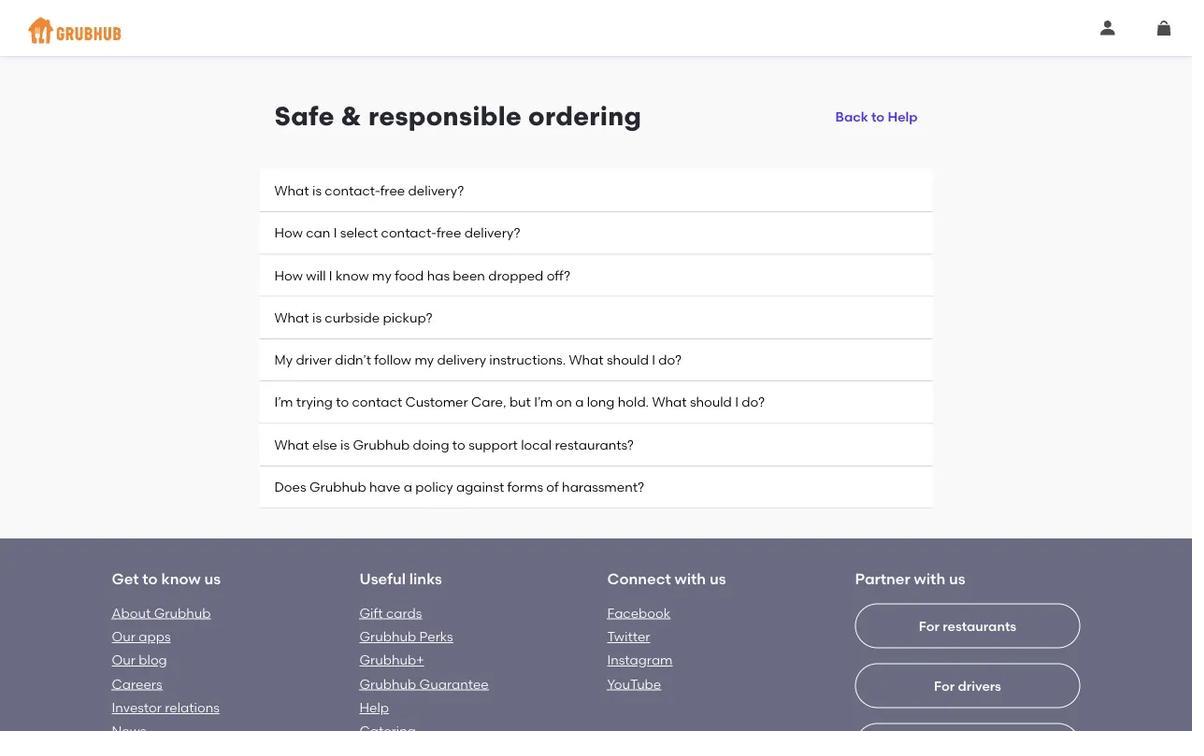 Task type: vqa. For each thing, say whether or not it's contained in the screenshot.
Gift cards at the top right of the page
no



Task type: describe. For each thing, give the bounding box(es) containing it.
how can i select contact-free delivery?
[[275, 225, 521, 241]]

2 i'm from the left
[[534, 394, 553, 410]]

local
[[521, 437, 552, 453]]

0 vertical spatial should
[[607, 352, 649, 368]]

what down "what is curbside pickup?" link
[[569, 352, 604, 368]]

what is curbside pickup?
[[275, 310, 433, 326]]

trying
[[296, 394, 333, 410]]

about
[[112, 605, 151, 621]]

on
[[556, 394, 572, 410]]

what else is grubhub doing to support local restaurants?
[[275, 437, 634, 453]]

grubhub down else
[[309, 479, 366, 495]]

grubhub down gift cards link in the left of the page
[[360, 629, 416, 645]]

help inside gift cards grubhub perks grubhub+ grubhub guarantee help
[[360, 700, 389, 716]]

can
[[306, 225, 330, 241]]

i'm trying to contact customer care, but i'm on a long hold. what should i do?
[[275, 394, 765, 410]]

youtube link
[[607, 676, 661, 692]]

care,
[[471, 394, 507, 410]]

facebook twitter instagram youtube
[[607, 605, 673, 692]]

get to know us
[[112, 570, 221, 588]]

gift
[[360, 605, 383, 621]]

1 us from the left
[[204, 570, 221, 588]]

select
[[340, 225, 378, 241]]

partner
[[855, 570, 911, 588]]

instructions.
[[490, 352, 566, 368]]

ordering
[[528, 101, 642, 132]]

restaurants?
[[555, 437, 634, 453]]

help link
[[360, 700, 389, 716]]

dropped
[[488, 267, 544, 283]]

0 vertical spatial delivery?
[[408, 183, 464, 198]]

instagram link
[[607, 653, 673, 668]]

2 our from the top
[[112, 653, 136, 668]]

useful
[[360, 570, 406, 588]]

1 small image from the left
[[1101, 21, 1116, 36]]

investor                                     relations link
[[112, 700, 220, 716]]

food
[[395, 267, 424, 283]]

what is contact-free delivery?
[[275, 183, 464, 198]]

safe & responsible ordering
[[275, 101, 642, 132]]

what is curbside pickup? link
[[260, 297, 933, 339]]

us for connect with us
[[710, 570, 726, 588]]

what for what is contact-free delivery?
[[275, 183, 309, 198]]

grubhub+
[[360, 653, 424, 668]]

my driver didn't follow my delivery instructions. what should i do? link
[[260, 339, 933, 382]]

instagram
[[607, 653, 673, 668]]

apps
[[139, 629, 171, 645]]

back to help link
[[836, 100, 918, 134]]

safe
[[275, 101, 335, 132]]

0 vertical spatial know
[[336, 267, 369, 283]]

partner with us
[[855, 570, 966, 588]]

will
[[306, 267, 326, 283]]

2 small image from the left
[[1157, 21, 1172, 36]]

is for curbside
[[312, 310, 322, 326]]

1 i'm from the left
[[275, 394, 293, 410]]

for for for restaurants
[[919, 618, 940, 634]]

support
[[469, 437, 518, 453]]

1 vertical spatial delivery?
[[465, 225, 521, 241]]

careers link
[[112, 676, 162, 692]]

for drivers
[[934, 678, 1002, 694]]

pickup?
[[383, 310, 433, 326]]

1 vertical spatial should
[[690, 394, 732, 410]]

hold.
[[618, 394, 649, 410]]

0 vertical spatial a
[[575, 394, 584, 410]]

what is contact-free delivery? link
[[260, 170, 933, 212]]

1 vertical spatial free
[[437, 225, 461, 241]]

does grubhub have a policy against forms of harassment?
[[275, 479, 645, 495]]

has
[[427, 267, 450, 283]]

back to help
[[836, 109, 918, 125]]

links
[[409, 570, 442, 588]]

1 horizontal spatial help
[[888, 109, 918, 125]]

drivers
[[958, 678, 1002, 694]]

my for follow
[[415, 352, 434, 368]]

didn't
[[335, 352, 371, 368]]

to right get
[[143, 570, 158, 588]]

how can i select contact-free delivery? link
[[260, 212, 933, 255]]

facebook
[[607, 605, 671, 621]]

forms
[[507, 479, 543, 495]]

gift cards grubhub perks grubhub+ grubhub guarantee help
[[360, 605, 489, 716]]

perks
[[420, 629, 453, 645]]

against
[[456, 479, 504, 495]]

for restaurants
[[919, 618, 1017, 634]]

twitter
[[607, 629, 650, 645]]

cards
[[386, 605, 422, 621]]

with for connect
[[675, 570, 706, 588]]

relations
[[165, 700, 220, 716]]

does
[[275, 479, 306, 495]]

harassment?
[[562, 479, 645, 495]]

my driver didn't follow my delivery instructions. what should i do?
[[275, 352, 682, 368]]



Task type: locate. For each thing, give the bounding box(es) containing it.
know
[[336, 267, 369, 283], [161, 570, 201, 588]]

for for for drivers
[[934, 678, 955, 694]]

long
[[587, 394, 615, 410]]

0 horizontal spatial know
[[161, 570, 201, 588]]

free
[[380, 183, 405, 198], [437, 225, 461, 241]]

2 horizontal spatial us
[[949, 570, 966, 588]]

us right connect
[[710, 570, 726, 588]]

about grubhub our apps our                                     blog careers investor                                     relations
[[112, 605, 220, 716]]

2 with from the left
[[914, 570, 946, 588]]

1 vertical spatial my
[[415, 352, 434, 368]]

i'm trying to contact customer care, but i'm on a long hold. what should i do? link
[[260, 382, 933, 424]]

with for partner
[[914, 570, 946, 588]]

is up the can
[[312, 183, 322, 198]]

1 vertical spatial how
[[275, 267, 303, 283]]

small image
[[1101, 21, 1116, 36], [1157, 21, 1172, 36]]

0 horizontal spatial i'm
[[275, 394, 293, 410]]

how will i know my food has been dropped off? link
[[260, 255, 933, 297]]

to
[[872, 109, 885, 125], [336, 394, 349, 410], [453, 437, 466, 453], [143, 570, 158, 588]]

a
[[575, 394, 584, 410], [404, 479, 412, 495]]

0 horizontal spatial my
[[372, 267, 392, 283]]

0 horizontal spatial us
[[204, 570, 221, 588]]

contact-
[[325, 183, 380, 198], [381, 225, 437, 241]]

1 vertical spatial help
[[360, 700, 389, 716]]

help down grubhub+
[[360, 700, 389, 716]]

1 vertical spatial our
[[112, 653, 136, 668]]

i
[[334, 225, 337, 241], [329, 267, 333, 283], [652, 352, 656, 368], [735, 394, 739, 410]]

help right back
[[888, 109, 918, 125]]

our up the careers
[[112, 653, 136, 668]]

1 horizontal spatial with
[[914, 570, 946, 588]]

what up my
[[275, 310, 309, 326]]

our                                     blog link
[[112, 653, 167, 668]]

twitter link
[[607, 629, 650, 645]]

1 vertical spatial know
[[161, 570, 201, 588]]

is
[[312, 183, 322, 198], [312, 310, 322, 326], [341, 437, 350, 453]]

how inside how will i know my food has been dropped off? link
[[275, 267, 303, 283]]

for inside "link"
[[919, 618, 940, 634]]

1 vertical spatial do?
[[742, 394, 765, 410]]

about grubhub link
[[112, 605, 211, 621]]

us up the for restaurants
[[949, 570, 966, 588]]

0 horizontal spatial should
[[607, 352, 649, 368]]

0 vertical spatial for
[[919, 618, 940, 634]]

a right the have
[[404, 479, 412, 495]]

to right the trying
[[336, 394, 349, 410]]

1 our from the top
[[112, 629, 136, 645]]

0 vertical spatial free
[[380, 183, 405, 198]]

but
[[510, 394, 531, 410]]

contact- up select
[[325, 183, 380, 198]]

our down about
[[112, 629, 136, 645]]

blog
[[139, 653, 167, 668]]

facebook link
[[607, 605, 671, 621]]

my for know
[[372, 267, 392, 283]]

know right will
[[336, 267, 369, 283]]

grubhub up apps
[[154, 605, 211, 621]]

us up about grubhub link
[[204, 570, 221, 588]]

1 vertical spatial for
[[934, 678, 955, 694]]

0 vertical spatial do?
[[659, 352, 682, 368]]

1 vertical spatial is
[[312, 310, 322, 326]]

how for how will i know my food has been dropped off?
[[275, 267, 303, 283]]

for
[[919, 618, 940, 634], [934, 678, 955, 694]]

how for how can i select contact-free delivery?
[[275, 225, 303, 241]]

what for what is curbside pickup?
[[275, 310, 309, 326]]

0 vertical spatial contact-
[[325, 183, 380, 198]]

my
[[275, 352, 293, 368]]

1 horizontal spatial i'm
[[534, 394, 553, 410]]

gift cards link
[[360, 605, 422, 621]]

driver
[[296, 352, 332, 368]]

what up the can
[[275, 183, 309, 198]]

0 vertical spatial is
[[312, 183, 322, 198]]

our apps link
[[112, 629, 171, 645]]

1 horizontal spatial us
[[710, 570, 726, 588]]

grubhub up the have
[[353, 437, 410, 453]]

to right doing
[[453, 437, 466, 453]]

0 horizontal spatial help
[[360, 700, 389, 716]]

contact- inside what is contact-free delivery? link
[[325, 183, 380, 198]]

get
[[112, 570, 139, 588]]

have
[[369, 479, 401, 495]]

how left the can
[[275, 225, 303, 241]]

restaurants
[[943, 618, 1017, 634]]

is for contact-
[[312, 183, 322, 198]]

customer
[[405, 394, 468, 410]]

investor
[[112, 700, 162, 716]]

should right hold.
[[690, 394, 732, 410]]

back
[[836, 109, 868, 125]]

2 us from the left
[[710, 570, 726, 588]]

what right hold.
[[652, 394, 687, 410]]

contact- inside the how can i select contact-free delivery? link
[[381, 225, 437, 241]]

careers
[[112, 676, 162, 692]]

should
[[607, 352, 649, 368], [690, 394, 732, 410]]

our
[[112, 629, 136, 645], [112, 653, 136, 668]]

doing
[[413, 437, 449, 453]]

help
[[888, 109, 918, 125], [360, 700, 389, 716]]

1 vertical spatial a
[[404, 479, 412, 495]]

my
[[372, 267, 392, 283], [415, 352, 434, 368]]

0 horizontal spatial contact-
[[325, 183, 380, 198]]

what
[[275, 183, 309, 198], [275, 310, 309, 326], [569, 352, 604, 368], [652, 394, 687, 410], [275, 437, 309, 453]]

youtube
[[607, 676, 661, 692]]

grubhub down grubhub+ link
[[360, 676, 416, 692]]

0 vertical spatial my
[[372, 267, 392, 283]]

grubhub inside about grubhub our apps our                                     blog careers investor                                     relations
[[154, 605, 211, 621]]

i'm left on
[[534, 394, 553, 410]]

else
[[312, 437, 337, 453]]

for drivers link
[[855, 664, 1081, 731]]

curbside
[[325, 310, 380, 326]]

i'm left the trying
[[275, 394, 293, 410]]

connect with us
[[607, 570, 726, 588]]

1 horizontal spatial free
[[437, 225, 461, 241]]

i'm
[[275, 394, 293, 410], [534, 394, 553, 410]]

0 horizontal spatial small image
[[1101, 21, 1116, 36]]

should up hold.
[[607, 352, 649, 368]]

with
[[675, 570, 706, 588], [914, 570, 946, 588]]

2 vertical spatial is
[[341, 437, 350, 453]]

0 vertical spatial our
[[112, 629, 136, 645]]

free up how can i select contact-free delivery?
[[380, 183, 405, 198]]

my left food
[[372, 267, 392, 283]]

2 how from the top
[[275, 267, 303, 283]]

grubhub+ link
[[360, 653, 424, 668]]

for restaurants link
[[855, 604, 1081, 731]]

my inside my driver didn't follow my delivery instructions. what should i do? link
[[415, 352, 434, 368]]

0 horizontal spatial a
[[404, 479, 412, 495]]

0 horizontal spatial with
[[675, 570, 706, 588]]

off?
[[547, 267, 571, 283]]

with right "partner"
[[914, 570, 946, 588]]

what else is grubhub doing to support local restaurants? link
[[260, 424, 933, 467]]

1 vertical spatial contact-
[[381, 225, 437, 241]]

grubhub perks link
[[360, 629, 453, 645]]

us
[[204, 570, 221, 588], [710, 570, 726, 588], [949, 570, 966, 588]]

responsible
[[369, 101, 522, 132]]

a right on
[[575, 394, 584, 410]]

contact- up food
[[381, 225, 437, 241]]

for left restaurants
[[919, 618, 940, 634]]

free up has
[[437, 225, 461, 241]]

1 how from the top
[[275, 225, 303, 241]]

is left curbside
[[312, 310, 322, 326]]

1 horizontal spatial contact-
[[381, 225, 437, 241]]

policy
[[415, 479, 453, 495]]

1 horizontal spatial do?
[[742, 394, 765, 410]]

grubhub guarantee link
[[360, 676, 489, 692]]

1 horizontal spatial my
[[415, 352, 434, 368]]

with right connect
[[675, 570, 706, 588]]

0 horizontal spatial free
[[380, 183, 405, 198]]

what for what else is grubhub doing to support local restaurants?
[[275, 437, 309, 453]]

follow
[[374, 352, 412, 368]]

1 horizontal spatial small image
[[1157, 21, 1172, 36]]

know up about grubhub link
[[161, 570, 201, 588]]

1 horizontal spatial a
[[575, 394, 584, 410]]

what left else
[[275, 437, 309, 453]]

my right the follow
[[415, 352, 434, 368]]

contact
[[352, 394, 402, 410]]

1 horizontal spatial should
[[690, 394, 732, 410]]

does grubhub have a policy against forms of harassment? link
[[260, 467, 933, 509]]

how left will
[[275, 267, 303, 283]]

delivery?
[[408, 183, 464, 198], [465, 225, 521, 241]]

to right back
[[872, 109, 885, 125]]

guarantee
[[420, 676, 489, 692]]

connect
[[607, 570, 671, 588]]

0 vertical spatial how
[[275, 225, 303, 241]]

of
[[547, 479, 559, 495]]

delivery? up the been in the top left of the page
[[465, 225, 521, 241]]

for left drivers
[[934, 678, 955, 694]]

grubhub
[[353, 437, 410, 453], [309, 479, 366, 495], [154, 605, 211, 621], [360, 629, 416, 645], [360, 676, 416, 692]]

delivery? up how can i select contact-free delivery?
[[408, 183, 464, 198]]

&
[[341, 101, 362, 132]]

useful links
[[360, 570, 442, 588]]

how will i know my food has been dropped off?
[[275, 267, 571, 283]]

us for partner with us
[[949, 570, 966, 588]]

my inside how will i know my food has been dropped off? link
[[372, 267, 392, 283]]

1 horizontal spatial know
[[336, 267, 369, 283]]

3 us from the left
[[949, 570, 966, 588]]

been
[[453, 267, 485, 283]]

grubhub logo image
[[28, 12, 122, 49]]

is right else
[[341, 437, 350, 453]]

1 with from the left
[[675, 570, 706, 588]]

0 vertical spatial help
[[888, 109, 918, 125]]

delivery
[[437, 352, 486, 368]]

0 horizontal spatial do?
[[659, 352, 682, 368]]



